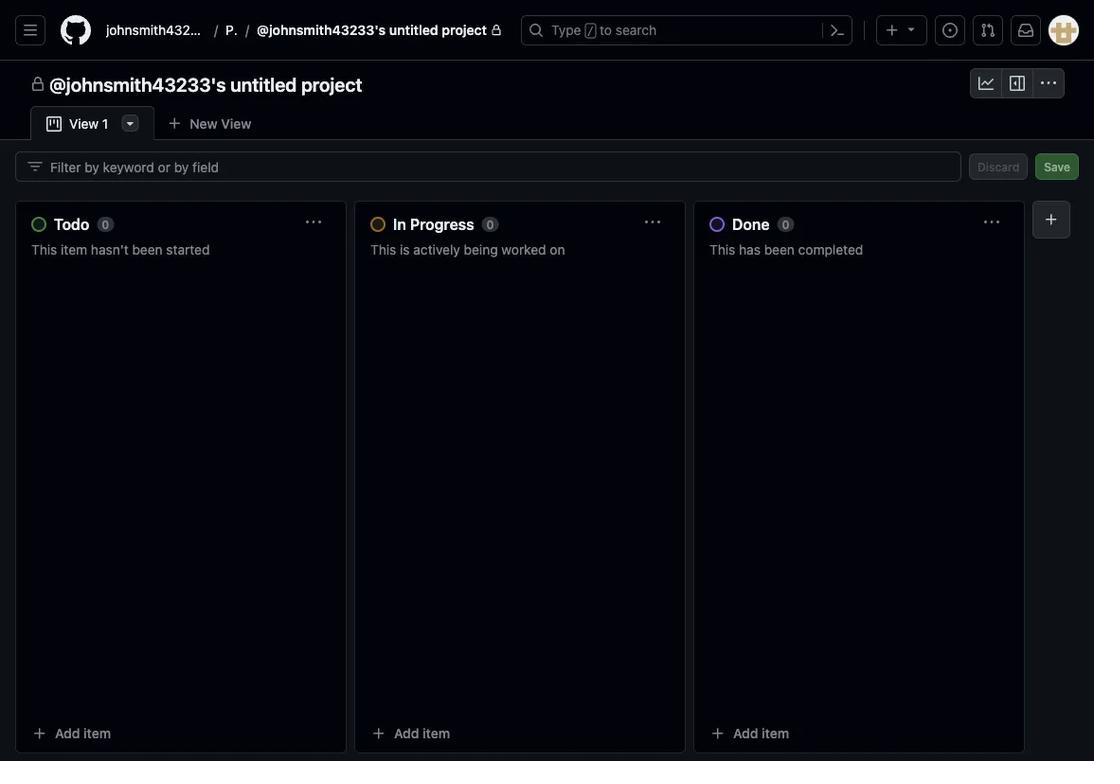 Task type: vqa. For each thing, say whether or not it's contained in the screenshot.
project in the navigation
yes



Task type: locate. For each thing, give the bounding box(es) containing it.
lock image
[[491, 25, 502, 36]]

0 up being
[[487, 218, 494, 231]]

this
[[31, 242, 57, 257], [370, 242, 396, 257], [710, 242, 736, 257]]

actively
[[413, 242, 460, 257]]

1 horizontal spatial 0
[[487, 218, 494, 231]]

project navigation
[[0, 61, 1094, 106]]

sc 9kayk9 0 image down git pull request "image"
[[979, 76, 994, 91]]

1 vertical spatial untitled
[[230, 73, 297, 95]]

2 been from the left
[[764, 242, 795, 257]]

view 1 link
[[30, 106, 155, 141]]

new view button
[[155, 108, 264, 139]]

3 this from the left
[[710, 242, 736, 257]]

0 horizontal spatial 0
[[102, 218, 109, 231]]

progress
[[410, 216, 474, 234]]

sc 9kayk9 0 image
[[979, 76, 994, 91], [1041, 76, 1057, 91], [30, 77, 45, 92], [27, 159, 43, 174]]

sc 9kayk9 0 image inside view filters region
[[27, 159, 43, 174]]

git pull request image
[[981, 23, 996, 38]]

1 horizontal spatial project
[[442, 22, 487, 38]]

in
[[393, 216, 406, 234]]

new
[[190, 116, 218, 131]]

/ right johnsmith43233 /
[[245, 22, 249, 38]]

sc 9kayk9 0 image inside view 1 link
[[46, 117, 62, 132]]

0 horizontal spatial sc 9kayk9 0 image
[[46, 117, 62, 132]]

this has been completed
[[710, 242, 863, 257]]

1 horizontal spatial sc 9kayk9 0 image
[[1010, 76, 1025, 91]]

tab list
[[30, 106, 294, 141]]

list
[[99, 15, 510, 45]]

1 vertical spatial project
[[301, 73, 363, 95]]

johnsmith43233 link
[[99, 15, 214, 45]]

sc 9kayk9 0 image up save button
[[1041, 76, 1057, 91]]

project
[[442, 22, 487, 38], [301, 73, 363, 95]]

new view
[[190, 116, 251, 131]]

view filters region
[[15, 152, 1079, 182]]

issue opened image
[[943, 23, 958, 38]]

discard
[[978, 160, 1020, 173]]

0 vertical spatial project
[[442, 22, 487, 38]]

view right "new"
[[221, 116, 251, 131]]

1 horizontal spatial been
[[764, 242, 795, 257]]

3 0 from the left
[[782, 218, 790, 231]]

done
[[732, 216, 770, 234]]

been
[[132, 242, 163, 257], [764, 242, 795, 257]]

sc 9kayk9 0 image up view 1 link
[[30, 77, 45, 92]]

@johnsmith43233's untitled project
[[257, 22, 487, 38], [49, 73, 363, 95]]

worked
[[502, 242, 546, 257]]

0 vertical spatial @johnsmith43233's
[[257, 22, 386, 38]]

to
[[600, 22, 612, 38]]

0 for todo
[[102, 218, 109, 231]]

save button
[[1036, 154, 1079, 180]]

hasn't
[[91, 242, 129, 257]]

homepage image
[[61, 15, 91, 45]]

done column menu image
[[985, 215, 1000, 230]]

0 horizontal spatial view
[[69, 116, 99, 132]]

view
[[221, 116, 251, 131], [69, 116, 99, 132]]

this left item
[[31, 242, 57, 257]]

todo column menu image
[[306, 215, 321, 230]]

0 vertical spatial sc 9kayk9 0 image
[[1010, 76, 1025, 91]]

item
[[61, 242, 87, 257]]

0 horizontal spatial this
[[31, 242, 57, 257]]

@johnsmith43233's untitled project inside project 'navigation'
[[49, 73, 363, 95]]

0 horizontal spatial /
[[214, 22, 218, 38]]

view options for view 1 image
[[122, 116, 138, 131]]

view inside popup button
[[221, 116, 251, 131]]

1 vertical spatial sc 9kayk9 0 image
[[46, 117, 62, 132]]

@johnsmith43233's
[[257, 22, 386, 38], [49, 73, 226, 95]]

notifications image
[[1019, 23, 1034, 38]]

sc 9kayk9 0 image
[[1010, 76, 1025, 91], [46, 117, 62, 132]]

0
[[102, 218, 109, 231], [487, 218, 494, 231], [782, 218, 790, 231]]

this left is
[[370, 242, 396, 257]]

add a new column to the board image
[[1044, 212, 1059, 227]]

project left "lock" image
[[442, 22, 487, 38]]

0 horizontal spatial project
[[301, 73, 363, 95]]

type / to search
[[551, 22, 657, 38]]

discard button
[[969, 154, 1028, 180]]

tab list containing new view
[[30, 106, 294, 141]]

this for in progress
[[370, 242, 396, 257]]

untitled left "lock" image
[[389, 22, 438, 38]]

project inside 'navigation'
[[301, 73, 363, 95]]

untitled
[[389, 22, 438, 38], [230, 73, 297, 95]]

todo
[[54, 216, 89, 234]]

/ left to
[[587, 25, 594, 38]]

project down @johnsmith43233's untitled project link
[[301, 73, 363, 95]]

0 horizontal spatial untitled
[[230, 73, 297, 95]]

/ right johnsmith43233
[[214, 22, 218, 38]]

0 vertical spatial untitled
[[389, 22, 438, 38]]

0 horizontal spatial been
[[132, 242, 163, 257]]

has
[[739, 242, 761, 257]]

started
[[166, 242, 210, 257]]

/ inside johnsmith43233 /
[[214, 22, 218, 38]]

0 vertical spatial @johnsmith43233's untitled project
[[257, 22, 487, 38]]

sc 9kayk9 0 image down view 1 link
[[27, 159, 43, 174]]

been right has
[[764, 242, 795, 257]]

tab panel containing todo
[[0, 140, 1094, 762]]

in progress
[[393, 216, 474, 234]]

untitled inside project 'navigation'
[[230, 73, 297, 95]]

sc 9kayk9 0 image left view 1 at top left
[[46, 117, 62, 132]]

1 horizontal spatial untitled
[[389, 22, 438, 38]]

plus image
[[885, 23, 900, 38]]

sc 9kayk9 0 image inside project 'navigation'
[[1010, 76, 1025, 91]]

1 this from the left
[[31, 242, 57, 257]]

1 horizontal spatial @johnsmith43233's
[[257, 22, 386, 38]]

sc 9kayk9 0 image down notifications icon on the right top of page
[[1010, 76, 1025, 91]]

2 this from the left
[[370, 242, 396, 257]]

0 up this has been completed
[[782, 218, 790, 231]]

command palette image
[[830, 23, 845, 38]]

2 horizontal spatial /
[[587, 25, 594, 38]]

1 vertical spatial @johnsmith43233's
[[49, 73, 226, 95]]

view left 1
[[69, 116, 99, 132]]

1 horizontal spatial view
[[221, 116, 251, 131]]

1
[[102, 116, 108, 132]]

2 0 from the left
[[487, 218, 494, 231]]

0 up hasn't
[[102, 218, 109, 231]]

this left has
[[710, 242, 736, 257]]

2 horizontal spatial this
[[710, 242, 736, 257]]

tab panel
[[0, 140, 1094, 762]]

1 0 from the left
[[102, 218, 109, 231]]

this for done
[[710, 242, 736, 257]]

1 vertical spatial @johnsmith43233's untitled project
[[49, 73, 363, 95]]

0 horizontal spatial @johnsmith43233's
[[49, 73, 226, 95]]

Filter by keyword or by field field
[[50, 153, 946, 181]]

1 view from the left
[[221, 116, 251, 131]]

1 horizontal spatial this
[[370, 242, 396, 257]]

/
[[214, 22, 218, 38], [245, 22, 249, 38], [587, 25, 594, 38]]

been right hasn't
[[132, 242, 163, 257]]

2 horizontal spatial 0
[[782, 218, 790, 231]]

/ inside type / to search
[[587, 25, 594, 38]]

being
[[464, 242, 498, 257]]

untitled up new view
[[230, 73, 297, 95]]

this for todo
[[31, 242, 57, 257]]

this item hasn't been started
[[31, 242, 210, 257]]



Task type: describe. For each thing, give the bounding box(es) containing it.
this is actively being worked on
[[370, 242, 565, 257]]

1 horizontal spatial /
[[245, 22, 249, 38]]

search
[[616, 22, 657, 38]]

2 view from the left
[[69, 116, 99, 132]]

johnsmith43233 /
[[106, 22, 218, 38]]

@johnsmith43233's inside project 'navigation'
[[49, 73, 226, 95]]

list containing johnsmith43233 /
[[99, 15, 510, 45]]

1 been from the left
[[132, 242, 163, 257]]

triangle down image
[[904, 21, 919, 36]]

/ for type / to search
[[587, 25, 594, 38]]

on
[[550, 242, 565, 257]]

completed
[[798, 242, 863, 257]]

0 for in progress
[[487, 218, 494, 231]]

0 for done
[[782, 218, 790, 231]]

save
[[1044, 160, 1071, 173]]

johnsmith43233
[[106, 22, 207, 38]]

type
[[551, 22, 581, 38]]

@johnsmith43233's inside @johnsmith43233's untitled project link
[[257, 22, 386, 38]]

untitled inside @johnsmith43233's untitled project link
[[389, 22, 438, 38]]

view 1
[[69, 116, 108, 132]]

/ for johnsmith43233 /
[[214, 22, 218, 38]]

@johnsmith43233's untitled project link
[[249, 15, 510, 45]]

is
[[400, 242, 410, 257]]

in progress column menu image
[[645, 215, 660, 230]]



